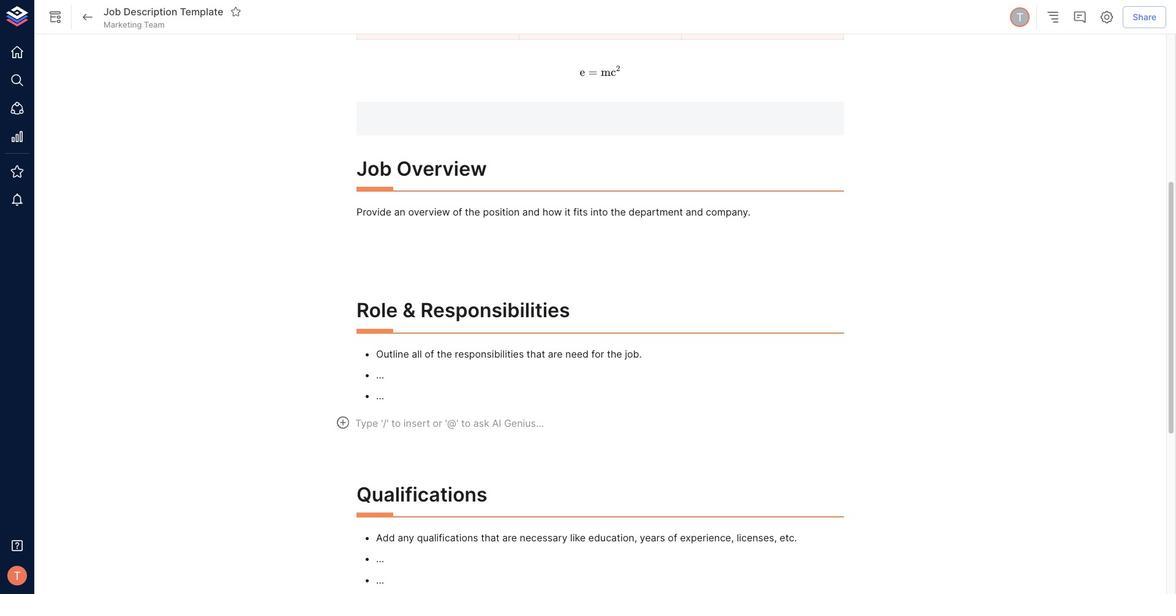 Task type: locate. For each thing, give the bounding box(es) containing it.
qualifications
[[357, 483, 487, 506]]

licenses,
[[737, 532, 777, 544]]

1 horizontal spatial job
[[357, 157, 392, 181]]

job up provide
[[357, 157, 392, 181]]

years
[[640, 532, 665, 544]]

are left the necessary
[[502, 532, 517, 544]]

2 vertical spatial of
[[668, 532, 677, 544]]

need
[[566, 348, 589, 360]]

job for job description template
[[104, 5, 121, 18]]

2 … from the top
[[376, 390, 384, 402]]

job description template
[[104, 5, 223, 18]]

and
[[522, 206, 540, 218], [686, 206, 703, 218]]

0 horizontal spatial are
[[502, 532, 517, 544]]

into
[[591, 206, 608, 218]]

overview
[[397, 157, 487, 181]]

like
[[570, 532, 586, 544]]

of right all
[[425, 348, 434, 360]]

t
[[1017, 10, 1024, 24], [14, 569, 21, 583]]

qualifications
[[417, 532, 478, 544]]

0 vertical spatial job
[[104, 5, 121, 18]]

t button
[[1009, 6, 1032, 29], [4, 562, 31, 589]]

0 horizontal spatial of
[[425, 348, 434, 360]]

the
[[465, 206, 480, 218], [611, 206, 626, 218], [437, 348, 452, 360], [607, 348, 622, 360]]

are
[[548, 348, 563, 360], [502, 532, 517, 544]]

of
[[453, 206, 462, 218], [425, 348, 434, 360], [668, 532, 677, 544]]

that right qualifications at the bottom left of the page
[[481, 532, 500, 544]]

1 horizontal spatial are
[[548, 348, 563, 360]]

the right for
[[607, 348, 622, 360]]

how
[[543, 206, 562, 218]]

of right years
[[668, 532, 677, 544]]

that
[[527, 348, 545, 360], [481, 532, 500, 544]]

job up marketing
[[104, 5, 121, 18]]

experience,
[[680, 532, 734, 544]]

responsibilities
[[455, 348, 524, 360]]

0 vertical spatial t button
[[1009, 6, 1032, 29]]

1 horizontal spatial of
[[453, 206, 462, 218]]

that left need
[[527, 348, 545, 360]]

1 vertical spatial t
[[14, 569, 21, 583]]

0 vertical spatial of
[[453, 206, 462, 218]]

t for the right t button
[[1017, 10, 1024, 24]]

the right all
[[437, 348, 452, 360]]

0 horizontal spatial that
[[481, 532, 500, 544]]

1 vertical spatial are
[[502, 532, 517, 544]]

0 horizontal spatial job
[[104, 5, 121, 18]]

outline all of the responsibilities that are need for the job.
[[376, 348, 642, 360]]

…
[[376, 369, 384, 381], [376, 390, 384, 402], [376, 553, 384, 565], [376, 574, 384, 586]]

fits
[[573, 206, 588, 218]]

and left company.
[[686, 206, 703, 218]]

job
[[104, 5, 121, 18], [357, 157, 392, 181]]

and left "how"
[[522, 206, 540, 218]]

outline
[[376, 348, 409, 360]]

1 horizontal spatial that
[[527, 348, 545, 360]]

1 horizontal spatial t
[[1017, 10, 1024, 24]]

of right overview
[[453, 206, 462, 218]]

e
[[580, 66, 585, 79]]

table of contents image
[[1046, 10, 1061, 25]]

provide
[[357, 206, 391, 218]]

1 … from the top
[[376, 369, 384, 381]]

any
[[398, 532, 414, 544]]

add
[[376, 532, 395, 544]]

c
[[611, 66, 616, 79]]

1 vertical spatial job
[[357, 157, 392, 181]]

marketing
[[104, 20, 142, 29]]

1 vertical spatial that
[[481, 532, 500, 544]]

0 horizontal spatial and
[[522, 206, 540, 218]]

an
[[394, 206, 406, 218]]

it
[[565, 206, 571, 218]]

&
[[403, 299, 416, 322]]

0 vertical spatial t
[[1017, 10, 1024, 24]]

1 vertical spatial t button
[[4, 562, 31, 589]]

are left need
[[548, 348, 563, 360]]

0 vertical spatial are
[[548, 348, 563, 360]]

t for left t button
[[14, 569, 21, 583]]

go back image
[[80, 10, 95, 25]]

description
[[124, 5, 177, 18]]

1 horizontal spatial and
[[686, 206, 703, 218]]

the left position
[[465, 206, 480, 218]]

0 horizontal spatial t
[[14, 569, 21, 583]]



Task type: vqa. For each thing, say whether or not it's contained in the screenshot.
Search Templates... text box
no



Task type: describe. For each thing, give the bounding box(es) containing it.
share
[[1133, 11, 1157, 22]]

2 horizontal spatial of
[[668, 532, 677, 544]]

company.
[[706, 206, 751, 218]]

provide an overview of the position and how it fits into the department and company.
[[357, 206, 751, 218]]

necessary
[[520, 532, 568, 544]]

job overview
[[357, 157, 487, 181]]

job.
[[625, 348, 642, 360]]

role
[[357, 299, 398, 322]]

team
[[144, 20, 165, 29]]

the right "into"
[[611, 206, 626, 218]]

etc.
[[780, 532, 797, 544]]

comments image
[[1073, 10, 1088, 25]]

marketing team
[[104, 20, 165, 29]]

1 and from the left
[[522, 206, 540, 218]]

overview
[[408, 206, 450, 218]]

add any qualifications that are necessary like education, years of experience, licenses, etc.
[[376, 532, 797, 544]]

responsibilities
[[421, 299, 570, 322]]

job for job overview
[[357, 157, 392, 181]]

e = m c 2
[[580, 64, 620, 79]]

1 vertical spatial of
[[425, 348, 434, 360]]

3 … from the top
[[376, 553, 384, 565]]

department
[[629, 206, 683, 218]]

2
[[616, 64, 620, 74]]

all
[[412, 348, 422, 360]]

favorite image
[[230, 6, 241, 17]]

position
[[483, 206, 520, 218]]

marketing team link
[[104, 19, 165, 30]]

role & responsibilities
[[357, 299, 570, 322]]

0 horizontal spatial t button
[[4, 562, 31, 589]]

m
[[601, 66, 611, 79]]

2 and from the left
[[686, 206, 703, 218]]

for
[[591, 348, 604, 360]]

1 horizontal spatial t button
[[1009, 6, 1032, 29]]

4 … from the top
[[376, 574, 384, 586]]

share button
[[1123, 6, 1166, 28]]

show wiki image
[[48, 10, 62, 25]]

education,
[[589, 532, 637, 544]]

=
[[588, 66, 598, 79]]

0 vertical spatial that
[[527, 348, 545, 360]]

template
[[180, 5, 223, 18]]

settings image
[[1100, 10, 1115, 25]]



